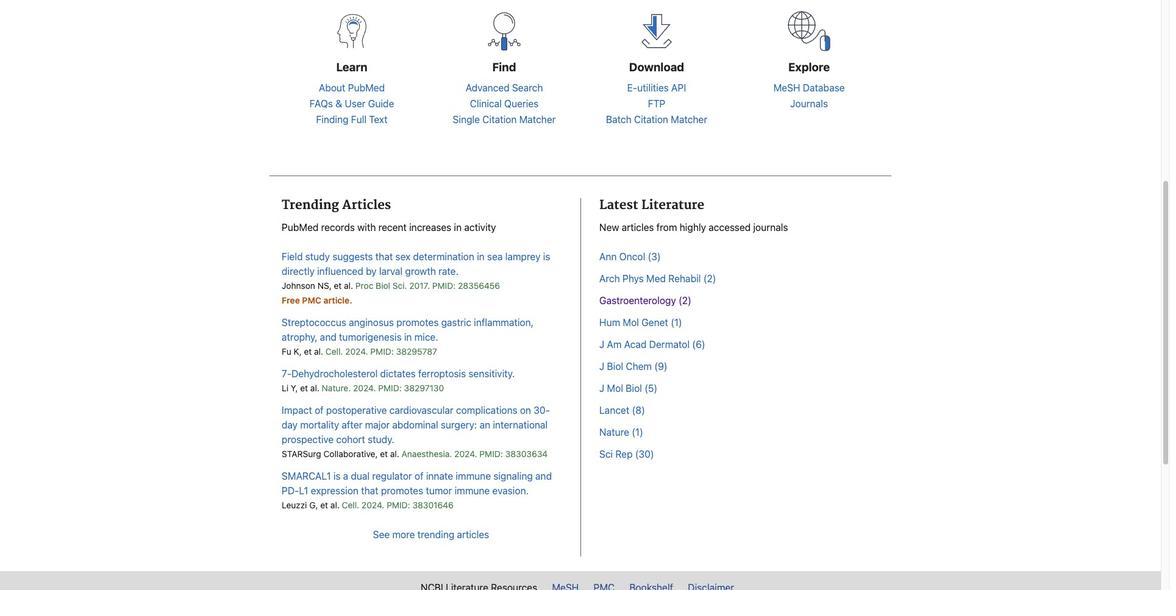 Task type: locate. For each thing, give the bounding box(es) containing it.
lamprey
[[505, 251, 541, 262]]

biol down am
[[607, 361, 623, 372]]

cohort
[[336, 434, 365, 445]]

2 vertical spatial biol
[[626, 383, 642, 394]]

sea
[[487, 251, 503, 262]]

activity
[[464, 222, 496, 233]]

0 vertical spatial immune
[[456, 471, 491, 482]]

cell. inside streptococcus anginosus promotes gastric inflammation, atrophy, and tumorigenesis in mice. fu k, et al. cell. 2024. pmid: 38295787
[[326, 346, 343, 356]]

y,
[[291, 383, 298, 393]]

1 horizontal spatial (2)
[[704, 273, 716, 284]]

2024. up see
[[362, 500, 384, 510]]

0 horizontal spatial matcher
[[519, 114, 556, 125]]

ns,
[[318, 280, 332, 291]]

johnson
[[282, 280, 315, 291]]

0 horizontal spatial is
[[334, 471, 341, 482]]

et right the "ns,"
[[334, 280, 342, 291]]

al. left proc
[[344, 280, 353, 291]]

al. right k,
[[314, 346, 323, 356]]

1 horizontal spatial is
[[543, 251, 550, 262]]

pmid: down an
[[480, 449, 503, 459]]

that down dual
[[361, 485, 379, 496]]

smarcal1
[[282, 471, 331, 482]]

1 vertical spatial of
[[415, 471, 424, 482]]

j am acad dermatol (6) link
[[600, 339, 705, 350]]

0 horizontal spatial in
[[404, 331, 412, 342]]

0 vertical spatial is
[[543, 251, 550, 262]]

advanced search clinical queries single citation matcher
[[453, 82, 556, 125]]

of up mortality
[[315, 405, 324, 416]]

1 vertical spatial in
[[477, 251, 485, 262]]

more
[[392, 529, 415, 540]]

cell. up dehydrocholesterol
[[326, 346, 343, 356]]

matcher inside e-utilities api ftp batch citation matcher
[[671, 114, 708, 125]]

biol inside field study suggests that sex determination in sea lamprey is directly influenced by larval growth rate. johnson ns, et al. proc biol sci. 2017. pmid: 28356456 free pmc article.
[[376, 280, 390, 291]]

0 vertical spatial cell.
[[326, 346, 343, 356]]

and
[[320, 331, 337, 342], [535, 471, 552, 482]]

1 vertical spatial (1)
[[632, 427, 643, 438]]

et right y,
[[300, 383, 308, 393]]

0 horizontal spatial (1)
[[632, 427, 643, 438]]

1 horizontal spatial (1)
[[671, 317, 682, 328]]

pmid: down the tumorigenesis at the left
[[370, 346, 394, 356]]

clinical queries link
[[470, 98, 539, 109]]

articles right trending
[[457, 529, 489, 540]]

(1) down (8)
[[632, 427, 643, 438]]

pmid: inside 7-dehydrocholesterol dictates ferroptosis sensitivity. li y, et al. nature. 2024. pmid: 38297130
[[378, 383, 402, 393]]

et down study.
[[380, 449, 388, 459]]

is left a
[[334, 471, 341, 482]]

(2) down rehabil
[[679, 295, 692, 306]]

articles
[[622, 222, 654, 233], [457, 529, 489, 540]]

1 horizontal spatial and
[[535, 471, 552, 482]]

al. down the expression at the left
[[330, 500, 340, 510]]

in
[[454, 222, 462, 233], [477, 251, 485, 262], [404, 331, 412, 342]]

citation down clinical queries link
[[483, 114, 517, 125]]

citation down ftp link
[[634, 114, 668, 125]]

1 horizontal spatial citation
[[634, 114, 668, 125]]

0 horizontal spatial biol
[[376, 280, 390, 291]]

biol left (5)
[[626, 383, 642, 394]]

2 vertical spatial in
[[404, 331, 412, 342]]

2024. down surgery:
[[454, 449, 477, 459]]

pmid: down smarcal1 is a dual regulator of innate immune signaling and pd-l1 expression that promotes tumor immune evasion. link
[[387, 500, 410, 510]]

al. inside streptococcus anginosus promotes gastric inflammation, atrophy, and tumorigenesis in mice. fu k, et al. cell. 2024. pmid: 38295787
[[314, 346, 323, 356]]

et inside 7-dehydrocholesterol dictates ferroptosis sensitivity. li y, et al. nature. 2024. pmid: 38297130
[[300, 383, 308, 393]]

med
[[646, 273, 666, 284]]

acad
[[624, 339, 647, 350]]

2 horizontal spatial biol
[[626, 383, 642, 394]]

cell. down the expression at the left
[[342, 500, 359, 510]]

(1)
[[671, 317, 682, 328], [632, 427, 643, 438]]

sex
[[396, 251, 411, 262]]

suggests
[[333, 251, 373, 262]]

0 vertical spatial pubmed
[[348, 82, 385, 93]]

al. down study.
[[390, 449, 399, 459]]

0 vertical spatial (1)
[[671, 317, 682, 328]]

explore
[[789, 60, 830, 74]]

2024. inside smarcal1 is a dual regulator of innate immune signaling and pd-l1 expression that promotes tumor immune evasion. leuzzi g, et al. cell. 2024. pmid: 38301646
[[362, 500, 384, 510]]

pmid: for that
[[432, 280, 456, 291]]

(30)
[[635, 449, 654, 460]]

1 horizontal spatial pubmed
[[348, 82, 385, 93]]

day
[[282, 419, 298, 430]]

j for j biol chem (9)
[[600, 361, 605, 372]]

ferroptosis
[[418, 368, 466, 379]]

al. inside 'impact of postoperative cardiovascular complications on 30- day mortality after major abdominal surgery: an international prospective cohort study. starsurg collaborative, et al. anaesthesia. 2024. pmid: 38303634'
[[390, 449, 399, 459]]

regulator
[[372, 471, 412, 482]]

about pubmed faqs & user guide finding full text
[[310, 82, 394, 125]]

article.
[[324, 295, 352, 305]]

dictates
[[380, 368, 416, 379]]

smarcal1 is a dual regulator of innate immune signaling and pd-l1 expression that promotes tumor immune evasion. leuzzi g, et al. cell. 2024. pmid: 38301646
[[282, 471, 552, 510]]

major
[[365, 419, 390, 430]]

matcher down queries
[[519, 114, 556, 125]]

1 vertical spatial j
[[600, 361, 605, 372]]

trending
[[282, 197, 339, 213]]

immune right innate
[[456, 471, 491, 482]]

0 vertical spatial promotes
[[397, 317, 439, 328]]

1 horizontal spatial matcher
[[671, 114, 708, 125]]

that up the larval
[[376, 251, 393, 262]]

of left innate
[[415, 471, 424, 482]]

0 horizontal spatial (2)
[[679, 295, 692, 306]]

signaling
[[494, 471, 533, 482]]

promotes down regulator
[[381, 485, 423, 496]]

is inside smarcal1 is a dual regulator of innate immune signaling and pd-l1 expression that promotes tumor immune evasion. leuzzi g, et al. cell. 2024. pmid: 38301646
[[334, 471, 341, 482]]

database
[[803, 82, 845, 93]]

impact of postoperative cardiovascular complications on 30- day mortality after major abdominal surgery: an international prospective cohort study. starsurg collaborative, et al. anaesthesia. 2024. pmid: 38303634
[[282, 405, 550, 459]]

articles down latest literature
[[622, 222, 654, 233]]

0 vertical spatial (2)
[[704, 273, 716, 284]]

0 vertical spatial of
[[315, 405, 324, 416]]

e-utilities api ftp batch citation matcher
[[606, 82, 708, 125]]

see more trending articles link
[[373, 529, 489, 540]]

1 vertical spatial promotes
[[381, 485, 423, 496]]

in left 'sea'
[[477, 251, 485, 262]]

pmid: for dual
[[387, 500, 410, 510]]

0 horizontal spatial citation
[[483, 114, 517, 125]]

nature (1) link
[[600, 427, 643, 438]]

and inside streptococcus anginosus promotes gastric inflammation, atrophy, and tumorigenesis in mice. fu k, et al. cell. 2024. pmid: 38295787
[[320, 331, 337, 342]]

abdominal
[[392, 419, 438, 430]]

0 vertical spatial articles
[[622, 222, 654, 233]]

and down streptococcus
[[320, 331, 337, 342]]

0 horizontal spatial articles
[[457, 529, 489, 540]]

promotes up mice.
[[397, 317, 439, 328]]

trending articles
[[282, 197, 391, 213]]

(2) right rehabil
[[704, 273, 716, 284]]

anginosus
[[349, 317, 394, 328]]

pmid:
[[432, 280, 456, 291], [370, 346, 394, 356], [378, 383, 402, 393], [480, 449, 503, 459], [387, 500, 410, 510]]

2 vertical spatial j
[[600, 383, 605, 394]]

citation for find
[[483, 114, 517, 125]]

pmid: inside field study suggests that sex determination in sea lamprey is directly influenced by larval growth rate. johnson ns, et al. proc biol sci. 2017. pmid: 28356456 free pmc article.
[[432, 280, 456, 291]]

mesh
[[774, 82, 800, 93]]

et right k,
[[304, 346, 312, 356]]

pubmed records with recent increases in activity
[[282, 222, 496, 233]]

matcher for find
[[519, 114, 556, 125]]

in up 38295787
[[404, 331, 412, 342]]

1 vertical spatial and
[[535, 471, 552, 482]]

e-
[[627, 82, 637, 93]]

pmid: down dictates
[[378, 383, 402, 393]]

pmid: down rate.
[[432, 280, 456, 291]]

2 citation from the left
[[634, 114, 668, 125]]

that inside field study suggests that sex determination in sea lamprey is directly influenced by larval growth rate. johnson ns, et al. proc biol sci. 2017. pmid: 28356456 free pmc article.
[[376, 251, 393, 262]]

1 vertical spatial that
[[361, 485, 379, 496]]

j biol chem (9) link
[[600, 361, 668, 372]]

7-
[[282, 368, 292, 379]]

2024. inside streptococcus anginosus promotes gastric inflammation, atrophy, and tumorigenesis in mice. fu k, et al. cell. 2024. pmid: 38295787
[[345, 346, 368, 356]]

highly
[[680, 222, 706, 233]]

growth
[[405, 266, 436, 277]]

0 vertical spatial mol
[[623, 317, 639, 328]]

2024. inside 'impact of postoperative cardiovascular complications on 30- day mortality after major abdominal surgery: an international prospective cohort study. starsurg collaborative, et al. anaesthesia. 2024. pmid: 38303634'
[[454, 449, 477, 459]]

sci
[[600, 449, 613, 460]]

j left am
[[600, 339, 605, 350]]

2 horizontal spatial in
[[477, 251, 485, 262]]

that inside smarcal1 is a dual regulator of innate immune signaling and pd-l1 expression that promotes tumor immune evasion. leuzzi g, et al. cell. 2024. pmid: 38301646
[[361, 485, 379, 496]]

and down 38303634
[[535, 471, 552, 482]]

al. right y,
[[310, 383, 320, 393]]

j for j am acad dermatol (6)
[[600, 339, 605, 350]]

et inside smarcal1 is a dual regulator of innate immune signaling and pd-l1 expression that promotes tumor immune evasion. leuzzi g, et al. cell. 2024. pmid: 38301646
[[320, 500, 328, 510]]

e-utilities api link
[[627, 82, 686, 93]]

mol right hum
[[623, 317, 639, 328]]

pmid: inside smarcal1 is a dual regulator of innate immune signaling and pd-l1 expression that promotes tumor immune evasion. leuzzi g, et al. cell. 2024. pmid: 38301646
[[387, 500, 410, 510]]

immune right tumor
[[455, 485, 490, 496]]

0 vertical spatial that
[[376, 251, 393, 262]]

citation inside advanced search clinical queries single citation matcher
[[483, 114, 517, 125]]

(1) right genet
[[671, 317, 682, 328]]

field study suggests that sex determination in sea lamprey is directly influenced by larval growth rate. johnson ns, et al. proc biol sci. 2017. pmid: 28356456 free pmc article.
[[282, 251, 550, 305]]

et
[[334, 280, 342, 291], [304, 346, 312, 356], [300, 383, 308, 393], [380, 449, 388, 459], [320, 500, 328, 510]]

matcher inside advanced search clinical queries single citation matcher
[[519, 114, 556, 125]]

pmc
[[302, 295, 321, 305]]

0 horizontal spatial pubmed
[[282, 222, 319, 233]]

0 horizontal spatial of
[[315, 405, 324, 416]]

impact of postoperative cardiovascular complications on 30- day mortality after major abdominal surgery: an international prospective cohort study. link
[[282, 405, 550, 445]]

find
[[492, 60, 516, 74]]

in left activity
[[454, 222, 462, 233]]

full
[[351, 114, 367, 125]]

2024. up postoperative
[[353, 383, 376, 393]]

hum mol genet (1)
[[600, 317, 682, 328]]

matcher down api
[[671, 114, 708, 125]]

biol down the larval
[[376, 280, 390, 291]]

1 vertical spatial immune
[[455, 485, 490, 496]]

pmid: inside streptococcus anginosus promotes gastric inflammation, atrophy, and tumorigenesis in mice. fu k, et al. cell. 2024. pmid: 38295787
[[370, 346, 394, 356]]

&
[[336, 98, 342, 109]]

pubmed down trending
[[282, 222, 319, 233]]

mol up "lancet" in the bottom right of the page
[[607, 383, 623, 394]]

journals link
[[790, 98, 828, 109]]

pubmed inside about pubmed faqs & user guide finding full text
[[348, 82, 385, 93]]

arch phys med rehabil (2) link
[[600, 273, 716, 284]]

anaesthesia.
[[402, 449, 452, 459]]

promotes inside streptococcus anginosus promotes gastric inflammation, atrophy, and tumorigenesis in mice. fu k, et al. cell. 2024. pmid: 38295787
[[397, 317, 439, 328]]

1 vertical spatial mol
[[607, 383, 623, 394]]

38295787
[[396, 346, 437, 356]]

2 j from the top
[[600, 361, 605, 372]]

gastroenterology
[[600, 295, 676, 306]]

about pubmed link
[[319, 82, 385, 93]]

2024. down the tumorigenesis at the left
[[345, 346, 368, 356]]

lancet
[[600, 405, 630, 416]]

1 citation from the left
[[483, 114, 517, 125]]

0 vertical spatial biol
[[376, 280, 390, 291]]

1 vertical spatial cell.
[[342, 500, 359, 510]]

38303634
[[505, 449, 548, 459]]

1 vertical spatial biol
[[607, 361, 623, 372]]

latest
[[600, 197, 638, 213]]

sensitivity.
[[469, 368, 515, 379]]

citation inside e-utilities api ftp batch citation matcher
[[634, 114, 668, 125]]

surgery:
[[441, 419, 477, 430]]

an
[[480, 419, 490, 430]]

pubmed up user
[[348, 82, 385, 93]]

3 j from the top
[[600, 383, 605, 394]]

of inside smarcal1 is a dual regulator of innate immune signaling and pd-l1 expression that promotes tumor immune evasion. leuzzi g, et al. cell. 2024. pmid: 38301646
[[415, 471, 424, 482]]

is inside field study suggests that sex determination in sea lamprey is directly influenced by larval growth rate. johnson ns, et al. proc biol sci. 2017. pmid: 28356456 free pmc article.
[[543, 251, 550, 262]]

1 vertical spatial is
[[334, 471, 341, 482]]

am
[[607, 339, 622, 350]]

mol for hum
[[623, 317, 639, 328]]

and inside smarcal1 is a dual regulator of innate immune signaling and pd-l1 expression that promotes tumor immune evasion. leuzzi g, et al. cell. 2024. pmid: 38301646
[[535, 471, 552, 482]]

is right lamprey
[[543, 251, 550, 262]]

articles
[[342, 197, 391, 213]]

trending
[[418, 529, 455, 540]]

0 vertical spatial in
[[454, 222, 462, 233]]

j up "lancet" in the bottom right of the page
[[600, 383, 605, 394]]

pmid: inside 'impact of postoperative cardiovascular complications on 30- day mortality after major abdominal surgery: an international prospective cohort study. starsurg collaborative, et al. anaesthesia. 2024. pmid: 38303634'
[[480, 449, 503, 459]]

rate.
[[439, 266, 459, 277]]

cell.
[[326, 346, 343, 356], [342, 500, 359, 510]]

1 matcher from the left
[[519, 114, 556, 125]]

of inside 'impact of postoperative cardiovascular complications on 30- day mortality after major abdominal surgery: an international prospective cohort study. starsurg collaborative, et al. anaesthesia. 2024. pmid: 38303634'
[[315, 405, 324, 416]]

j up j mol biol (5)
[[600, 361, 605, 372]]

1 j from the top
[[600, 339, 605, 350]]

0 horizontal spatial and
[[320, 331, 337, 342]]

directly
[[282, 266, 315, 277]]

et inside 'impact of postoperative cardiovascular complications on 30- day mortality after major abdominal surgery: an international prospective cohort study. starsurg collaborative, et al. anaesthesia. 2024. pmid: 38303634'
[[380, 449, 388, 459]]

is
[[543, 251, 550, 262], [334, 471, 341, 482]]

0 vertical spatial and
[[320, 331, 337, 342]]

records
[[321, 222, 355, 233]]

about
[[319, 82, 346, 93]]

k,
[[294, 346, 302, 356]]

1 horizontal spatial of
[[415, 471, 424, 482]]

2 matcher from the left
[[671, 114, 708, 125]]

0 vertical spatial j
[[600, 339, 605, 350]]

et right the g,
[[320, 500, 328, 510]]

lancet (8)
[[600, 405, 645, 416]]

dehydrocholesterol
[[292, 368, 378, 379]]

pd-
[[282, 485, 299, 496]]

1 vertical spatial articles
[[457, 529, 489, 540]]

(9)
[[655, 361, 668, 372]]



Task type: vqa. For each thing, say whether or not it's contained in the screenshot.


Task type: describe. For each thing, give the bounding box(es) containing it.
with
[[357, 222, 376, 233]]

arch
[[600, 273, 620, 284]]

et inside streptococcus anginosus promotes gastric inflammation, atrophy, and tumorigenesis in mice. fu k, et al. cell. 2024. pmid: 38295787
[[304, 346, 312, 356]]

7-dehydrocholesterol dictates ferroptosis sensitivity. li y, et al. nature. 2024. pmid: 38297130
[[282, 368, 515, 393]]

38297130
[[404, 383, 444, 393]]

collaborative,
[[324, 449, 378, 459]]

et inside field study suggests that sex determination in sea lamprey is directly influenced by larval growth rate. johnson ns, et al. proc biol sci. 2017. pmid: 28356456 free pmc article.
[[334, 280, 342, 291]]

al. inside field study suggests that sex determination in sea lamprey is directly influenced by larval growth rate. johnson ns, et al. proc biol sci. 2017. pmid: 28356456 free pmc article.
[[344, 280, 353, 291]]

mesh database link
[[774, 82, 845, 93]]

finding full text link
[[316, 114, 388, 125]]

in inside field study suggests that sex determination in sea lamprey is directly influenced by larval growth rate. johnson ns, et al. proc biol sci. 2017. pmid: 28356456 free pmc article.
[[477, 251, 485, 262]]

international
[[493, 419, 548, 430]]

journals
[[753, 222, 788, 233]]

mice.
[[414, 331, 438, 342]]

new articles from highly accessed journals
[[600, 222, 788, 233]]

nature
[[600, 427, 629, 438]]

mol for j
[[607, 383, 623, 394]]

faqs
[[310, 98, 333, 109]]

genet
[[642, 317, 668, 328]]

l1
[[299, 485, 308, 496]]

lancet (8) link
[[600, 405, 645, 416]]

1 vertical spatial (2)
[[679, 295, 692, 306]]

sci rep (30)
[[600, 449, 654, 460]]

see more trending articles
[[373, 529, 489, 540]]

cardiovascular
[[390, 405, 454, 416]]

in inside streptococcus anginosus promotes gastric inflammation, atrophy, and tumorigenesis in mice. fu k, et al. cell. 2024. pmid: 38295787
[[404, 331, 412, 342]]

complications
[[456, 405, 518, 416]]

new
[[600, 222, 619, 233]]

single citation matcher link
[[453, 114, 556, 125]]

mortality
[[300, 419, 339, 430]]

nature (1)
[[600, 427, 643, 438]]

sci.
[[393, 280, 407, 291]]

1 vertical spatial pubmed
[[282, 222, 319, 233]]

matcher for download
[[671, 114, 708, 125]]

increases
[[409, 222, 451, 233]]

gastroenterology (2)
[[600, 295, 692, 306]]

2024. inside 7-dehydrocholesterol dictates ferroptosis sensitivity. li y, et al. nature. 2024. pmid: 38297130
[[353, 383, 376, 393]]

1 horizontal spatial biol
[[607, 361, 623, 372]]

j am acad dermatol (6)
[[600, 339, 705, 350]]

j biol chem (9)
[[600, 361, 668, 372]]

tumorigenesis
[[339, 331, 402, 342]]

proc
[[355, 280, 373, 291]]

clinical
[[470, 98, 502, 109]]

cell. inside smarcal1 is a dual regulator of innate immune signaling and pd-l1 expression that promotes tumor immune evasion. leuzzi g, et al. cell. 2024. pmid: 38301646
[[342, 500, 359, 510]]

by
[[366, 266, 377, 277]]

queries
[[504, 98, 539, 109]]

advanced
[[466, 82, 510, 93]]

al. inside 7-dehydrocholesterol dictates ferroptosis sensitivity. li y, et al. nature. 2024. pmid: 38297130
[[310, 383, 320, 393]]

ann oncol (3)
[[600, 251, 661, 262]]

promotes inside smarcal1 is a dual regulator of innate immune signaling and pd-l1 expression that promotes tumor immune evasion. leuzzi g, et al. cell. 2024. pmid: 38301646
[[381, 485, 423, 496]]

batch citation matcher link
[[606, 114, 708, 125]]

sci rep (30) link
[[600, 449, 654, 460]]

search
[[512, 82, 543, 93]]

influenced
[[317, 266, 363, 277]]

pmid: for cardiovascular
[[480, 449, 503, 459]]

30-
[[534, 405, 550, 416]]

study.
[[368, 434, 394, 445]]

arch phys med rehabil (2)
[[600, 273, 716, 284]]

(6)
[[692, 339, 705, 350]]

utilities
[[637, 82, 669, 93]]

on
[[520, 405, 531, 416]]

ftp link
[[648, 98, 666, 109]]

chem
[[626, 361, 652, 372]]

postoperative
[[326, 405, 387, 416]]

rehabil
[[669, 273, 701, 284]]

28356456
[[458, 280, 500, 291]]

tumor
[[426, 485, 452, 496]]

streptococcus anginosus promotes gastric inflammation, atrophy, and tumorigenesis in mice. link
[[282, 317, 534, 342]]

(3)
[[648, 251, 661, 262]]

accessed
[[709, 222, 751, 233]]

al. inside smarcal1 is a dual regulator of innate immune signaling and pd-l1 expression that promotes tumor immune evasion. leuzzi g, et al. cell. 2024. pmid: 38301646
[[330, 500, 340, 510]]

gastroenterology (2) link
[[600, 295, 692, 306]]

j for j mol biol (5)
[[600, 383, 605, 394]]

citation for download
[[634, 114, 668, 125]]

larval
[[379, 266, 403, 277]]

inflammation,
[[474, 317, 534, 328]]

streptococcus
[[282, 317, 346, 328]]

rep
[[616, 449, 633, 460]]

after
[[342, 419, 363, 430]]

38301646
[[413, 500, 454, 510]]

1 horizontal spatial in
[[454, 222, 462, 233]]

1 horizontal spatial articles
[[622, 222, 654, 233]]

gastric
[[441, 317, 471, 328]]

atrophy,
[[282, 331, 318, 342]]

innate
[[426, 471, 453, 482]]

batch
[[606, 114, 632, 125]]

text
[[369, 114, 388, 125]]



